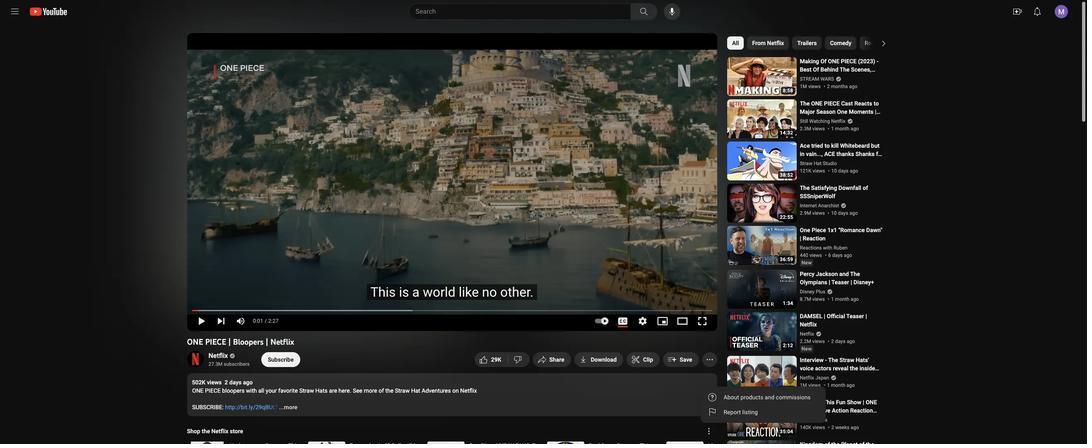Task type: vqa. For each thing, say whether or not it's contained in the screenshot.


Task type: locate. For each thing, give the bounding box(es) containing it.
with up 6
[[824, 245, 833, 251]]

1 month ago for the
[[828, 383, 856, 389]]

ago right months
[[850, 84, 858, 90]]

440
[[801, 253, 809, 259]]

percy jackson and the olympians | teaser | disney+ by disney plus 8,779,759 views 1 month ago 1 minute, 34 seconds element
[[801, 270, 884, 287]]

2:12
[[784, 343, 794, 349]]

and for commissions
[[765, 395, 775, 401]]

one inside one piece 1x1 "romance dawn" | reaction
[[801, 227, 811, 234]]

netflix down the inside
[[852, 374, 869, 380]]

interview
[[801, 357, 824, 364]]

vain...,
[[807, 151, 824, 157]]

1 vertical spatial of
[[814, 66, 820, 73]]

10 for sssniperwolf
[[832, 211, 837, 216]]

teaser
[[832, 279, 850, 286], [847, 313, 865, 320]]

days
[[839, 168, 849, 174], [839, 211, 849, 216], [833, 253, 843, 259], [836, 339, 846, 345], [230, 380, 242, 386]]

views down the watching
[[813, 126, 826, 132]]

0 vertical spatial 1 month ago
[[832, 126, 860, 132]]

month down reveal
[[832, 383, 846, 389]]

listing
[[743, 409, 758, 416]]

subscribe:
[[192, 405, 224, 411]]

1 vertical spatial with
[[246, 388, 257, 395]]

list box containing about products and commissions
[[701, 387, 826, 424]]

121k views
[[801, 168, 826, 174]]

netflix inside interview - the straw hats' voice actors reveal the inside story. | one piece | netflix japan
[[852, 374, 869, 380]]

one down actors
[[819, 374, 831, 380]]

bloopers
[[233, 337, 264, 347]]

the right shop
[[202, 429, 210, 435]]

reveal
[[834, 366, 849, 372]]

&
[[854, 75, 858, 81], [814, 418, 817, 424]]

the up reveal
[[829, 357, 839, 364]]

10 days ago
[[832, 168, 859, 174], [832, 211, 859, 216]]

1 vertical spatial japan
[[801, 382, 817, 389]]

2 down the wars
[[828, 84, 830, 90]]

& inside making of one piece (2023) - best of behind the scenes, creating live action & set visit | netflix
[[854, 75, 858, 81]]

views down kiss
[[813, 425, 826, 431]]

action inside what is this fun show | one piece | live action reaction 1x1
[[833, 408, 849, 414]]

0 vertical spatial reaction
[[803, 235, 826, 242]]

1 vertical spatial one
[[801, 227, 811, 234]]

0:01
[[253, 318, 263, 325]]

1 vertical spatial live
[[821, 408, 831, 414]]

1 vertical spatial 1m views
[[801, 383, 821, 389]]

of
[[821, 58, 827, 65], [814, 66, 820, 73]]

netflix down major
[[801, 117, 818, 124]]

22 minutes, 55 seconds element
[[781, 215, 794, 220]]

hat inside one piece bloopers with all your favorite straw hats are here. see more of the straw hat adventures on netflix subscribe:
[[411, 388, 420, 395]]

teaser right official
[[847, 313, 865, 320]]

1m down story. at the right of the page
[[801, 383, 808, 389]]

month for season
[[836, 126, 850, 132]]

the right more
[[385, 388, 394, 395]]

1 vertical spatial new
[[802, 346, 813, 352]]

month for reveal
[[832, 383, 846, 389]]

1 down still watching netflix
[[832, 126, 835, 132]]

1 horizontal spatial &
[[854, 75, 858, 81]]

interview - the straw hats' voice actors reveal the inside story. | one piece | netflix japan by netflix japan 1,062,310 views 1 month ago 14 minutes, 43 seconds element
[[801, 356, 884, 389]]

|
[[882, 75, 884, 81], [876, 109, 877, 115], [801, 235, 802, 242], [829, 279, 831, 286], [851, 279, 853, 286], [825, 313, 826, 320], [866, 313, 868, 320], [228, 337, 231, 347], [266, 337, 269, 347], [816, 374, 818, 380], [849, 374, 851, 380], [864, 400, 865, 406], [818, 408, 819, 414]]

2 1m views from the top
[[801, 383, 821, 389]]

1 horizontal spatial one
[[838, 109, 848, 115]]

0 vertical spatial one
[[838, 109, 848, 115]]

1 month ago down the 'the one piece cast reacts to major season one moments | netflix by still watching netflix 2,391,808 views 1 month ago 14 minutes, 32 seconds' element
[[832, 126, 860, 132]]

reaction
[[803, 235, 826, 242], [851, 408, 874, 414]]

0 horizontal spatial -
[[826, 357, 828, 364]]

0 horizontal spatial and
[[765, 395, 775, 401]]

0 horizontal spatial this
[[371, 285, 396, 300]]

netflix left store
[[212, 429, 229, 435]]

for
[[877, 151, 884, 157]]

14:43
[[781, 387, 794, 393]]

netflix down damsel
[[801, 322, 818, 328]]

one inside the one piece cast reacts to major season one moments | netflix
[[812, 100, 823, 107]]

0 vertical spatial this
[[371, 285, 396, 300]]

38 minutes, 52 seconds element
[[781, 172, 794, 178]]

Save text field
[[680, 357, 693, 363]]

making
[[801, 58, 820, 65]]

one down 502k
[[192, 388, 204, 395]]

& left kiss
[[814, 418, 817, 424]]

japan
[[816, 376, 830, 381], [801, 382, 817, 389]]

2 minutes, 12 seconds element
[[784, 343, 794, 349]]

this inside the youtube video player 'element'
[[371, 285, 396, 300]]

Clip text field
[[644, 357, 654, 363]]

1 vertical spatial 1m
[[801, 383, 808, 389]]

0 vertical spatial &
[[854, 75, 858, 81]]

list box
[[701, 387, 826, 424]]

days for 440 views
[[833, 253, 843, 259]]

one
[[829, 58, 840, 65], [812, 100, 823, 107], [187, 337, 203, 347], [819, 374, 831, 380], [192, 388, 204, 395], [866, 400, 878, 406]]

action
[[836, 75, 853, 81], [833, 408, 849, 414]]

2.9m views
[[801, 211, 826, 216]]

to left kill
[[825, 143, 830, 149]]

piece up scenes,
[[842, 58, 857, 65]]

1 vertical spatial of
[[379, 388, 384, 395]]

1m for interview - the straw hats' voice actors reveal the inside story. | one piece | netflix japan
[[801, 383, 808, 389]]

best
[[801, 66, 812, 73]]

1 month ago for one
[[832, 126, 860, 132]]

1 for actors
[[828, 383, 830, 389]]

the inside interview - the straw hats' voice actors reveal the inside story. | one piece | netflix japan
[[829, 357, 839, 364]]

1 for major
[[832, 126, 835, 132]]

on
[[452, 388, 459, 395]]

one inside what is this fun show | one piece | live action reaction 1x1
[[866, 400, 878, 406]]

36:59
[[781, 257, 794, 263]]

14:32
[[781, 130, 794, 136]]

ago for piece
[[850, 84, 858, 90]]

Share text field
[[550, 357, 565, 363]]

36 minutes, 59 seconds element
[[781, 257, 794, 263]]

reaction inside one piece 1x1 "romance dawn" | reaction
[[803, 235, 826, 242]]

1 for teaser
[[832, 297, 835, 303]]

download button
[[575, 353, 624, 368]]

2:12 link
[[728, 313, 797, 352]]

2 vertical spatial 1
[[828, 383, 830, 389]]

2 vertical spatial month
[[832, 383, 846, 389]]

1 horizontal spatial reaction
[[851, 408, 874, 414]]

haylo
[[801, 418, 813, 424]]

and inside percy jackson and the olympians | teaser | disney+
[[840, 271, 850, 278]]

major
[[801, 109, 816, 115]]

netflix japan
[[801, 376, 830, 381]]

None search field
[[394, 3, 659, 20]]

views for is
[[813, 425, 826, 431]]

new down 2.2m
[[802, 346, 813, 352]]

0 vertical spatial 1m
[[801, 84, 808, 90]]

2 days ago up bloopers
[[225, 380, 253, 386]]

0 horizontal spatial &
[[814, 418, 817, 424]]

one piece 1x1 "romance dawn" | reaction by reactions with ruben 440 views 6 days ago 36 minutes element
[[801, 226, 884, 243]]

teaser inside damsel | official teaser | netflix
[[847, 313, 865, 320]]

1 vertical spatial action
[[833, 408, 849, 414]]

of inside the satisfying downfall of sssniperwolf
[[863, 185, 869, 191]]

- right the (2023) at the top of page
[[877, 58, 879, 65]]

japan inside interview - the straw hats' voice actors reveal the inside story. | one piece | netflix japan
[[801, 382, 817, 389]]

ago for fun
[[851, 425, 860, 431]]

2 1m from the top
[[801, 383, 808, 389]]

from
[[753, 40, 766, 46]]

japan down story. at the right of the page
[[801, 382, 817, 389]]

views down internet anarchist on the right
[[813, 211, 826, 216]]

the inside the satisfying downfall of sssniperwolf
[[801, 185, 810, 191]]

ace tried to kill whitebeard but in vain..., ace thanks shanks for saving luffy by  straw hat studio 121,712 views 10 days ago 38 minutes element
[[801, 142, 884, 166]]

views for satisfying
[[813, 211, 826, 216]]

new down 440
[[802, 260, 813, 266]]

0 horizontal spatial with
[[246, 388, 257, 395]]

plus
[[817, 289, 826, 295]]

1 vertical spatial and
[[765, 395, 775, 401]]

one up behind
[[829, 58, 840, 65]]

the down hats'
[[851, 366, 859, 372]]

22:55
[[781, 215, 794, 220]]

stream wars
[[801, 76, 835, 82]]

| right bloopers
[[266, 337, 269, 347]]

0 vertical spatial teaser
[[832, 279, 850, 286]]

0 horizontal spatial one
[[801, 227, 811, 234]]

1 vertical spatial 2 days ago
[[225, 380, 253, 386]]

one left piece
[[801, 227, 811, 234]]

1 vertical spatial this
[[824, 400, 835, 406]]

live inside what is this fun show | one piece | live action reaction 1x1
[[821, 408, 831, 414]]

6
[[829, 253, 832, 259]]

netflix inside damsel | official teaser | netflix
[[801, 322, 818, 328]]

0 vertical spatial month
[[836, 126, 850, 132]]

| inside one piece 1x1 "romance dawn" | reaction
[[801, 235, 802, 242]]

with
[[824, 245, 833, 251], [246, 388, 257, 395]]

2 new from the top
[[802, 346, 813, 352]]

0 vertical spatial 10
[[832, 168, 838, 174]]

0 horizontal spatial reaction
[[803, 235, 826, 242]]

10 down studio
[[832, 168, 838, 174]]

scenes,
[[852, 66, 872, 73]]

netflix inside making of one piece (2023) - best of behind the scenes, creating live action & set visit | netflix
[[801, 83, 818, 90]]

2 left k
[[491, 357, 495, 363]]

1 horizontal spatial -
[[877, 58, 879, 65]]

the right behind
[[840, 66, 850, 73]]

views right 502k
[[207, 380, 222, 386]]

1 vertical spatial hat
[[411, 388, 420, 395]]

and
[[840, 271, 850, 278], [765, 395, 775, 401]]

the up major
[[801, 100, 810, 107]]

2 9 k
[[491, 357, 502, 363]]

1 vertical spatial the
[[385, 388, 394, 395]]

reactions with ruben
[[801, 245, 848, 251]]

piece down what
[[801, 408, 816, 414]]

piece inside what is this fun show | one piece | live action reaction 1x1
[[801, 408, 816, 414]]

hats'
[[857, 357, 870, 364]]

0 horizontal spatial 2 days ago
[[225, 380, 253, 386]]

0 vertical spatial and
[[840, 271, 850, 278]]

days down anarchist
[[839, 211, 849, 216]]

one inside making of one piece (2023) - best of behind the scenes, creating live action & set visit | netflix
[[829, 58, 840, 65]]

live down behind
[[824, 75, 835, 81]]

1 vertical spatial 1 month ago
[[832, 297, 860, 303]]

2 days ago down the damsel | official teaser | netflix by netflix 2,279,245 views 2 days ago 2 minutes, 12 seconds element
[[832, 339, 856, 345]]

http://bit.ly/29qbut7 link
[[225, 405, 278, 411]]

0 vertical spatial -
[[877, 58, 879, 65]]

1 month ago up official
[[832, 297, 860, 303]]

the up disney+
[[851, 271, 861, 278]]

2.2m views
[[801, 339, 826, 345]]

days for 121k views
[[839, 168, 849, 174]]

to
[[874, 100, 880, 107], [825, 143, 830, 149]]

the inside interview - the straw hats' voice actors reveal the inside story. | one piece | netflix japan
[[851, 366, 859, 372]]

1 vertical spatial 1
[[832, 297, 835, 303]]

2 right 2.2m views
[[832, 339, 835, 345]]

tab list
[[728, 33, 1023, 53]]

2 vertical spatial the
[[202, 429, 210, 435]]

piece up season
[[825, 100, 840, 107]]

10 days ago down studio
[[832, 168, 859, 174]]

from netflix
[[753, 40, 785, 46]]

netflix inside heading
[[212, 429, 229, 435]]

14 minutes, 43 seconds element
[[781, 387, 794, 393]]

1 up official
[[832, 297, 835, 303]]

ago up downfall
[[850, 168, 859, 174]]

views down plus
[[813, 297, 826, 303]]

days for 2.9m views
[[839, 211, 849, 216]]

shop the netflix store heading
[[187, 428, 243, 436]]

this is a world like no other.
[[371, 285, 534, 300]]

kill
[[832, 143, 839, 149]]

fun
[[837, 400, 846, 406]]

about
[[724, 395, 740, 401]]

1 1m views from the top
[[801, 84, 821, 90]]

0 vertical spatial 1
[[832, 126, 835, 132]]

0 vertical spatial the
[[851, 366, 859, 372]]

& left set
[[854, 75, 858, 81]]

and inside option
[[765, 395, 775, 401]]

satisfying
[[812, 185, 838, 191]]

straw up reveal
[[840, 357, 855, 364]]

days down ace tried to kill whitebeard but in vain..., ace thanks shanks for saving luffy
[[839, 168, 849, 174]]

1 horizontal spatial this
[[824, 400, 835, 406]]

about products and commissions option
[[701, 390, 826, 405]]

report listing option
[[701, 405, 826, 420]]

live up kiss
[[821, 408, 831, 414]]

1m for making of one piece (2023) - best of behind the scenes, creating live action & set visit | netflix
[[801, 84, 808, 90]]

inside
[[860, 366, 876, 372]]

is
[[818, 400, 823, 406]]

1 vertical spatial 10
[[832, 211, 837, 216]]

1 horizontal spatial of
[[863, 185, 869, 191]]

0 vertical spatial 1m views
[[801, 84, 821, 90]]

piece down '502k views' at the left bottom of the page
[[205, 388, 221, 395]]

1 horizontal spatial and
[[840, 271, 850, 278]]

japan down actors
[[816, 376, 830, 381]]

1
[[832, 126, 835, 132], [832, 297, 835, 303], [828, 383, 830, 389]]

1 horizontal spatial the
[[385, 388, 394, 395]]

shop
[[187, 429, 200, 435]]

0 horizontal spatial of
[[379, 388, 384, 395]]

| up reactions
[[801, 235, 802, 242]]

anarchist
[[819, 203, 840, 209]]

tab list containing all
[[728, 33, 1023, 53]]

commissions
[[777, 395, 811, 401]]

the inside the one piece cast reacts to major season one moments | netflix
[[801, 100, 810, 107]]

1 vertical spatial to
[[825, 143, 830, 149]]

views down the straw hat studio
[[813, 168, 826, 174]]

one up season
[[812, 100, 823, 107]]

1 vertical spatial -
[[826, 357, 828, 364]]

like
[[459, 285, 479, 300]]

10 down anarchist
[[832, 211, 837, 216]]

...more
[[279, 405, 297, 411]]

action down fun
[[833, 408, 849, 414]]

piece
[[842, 58, 857, 65], [825, 100, 840, 107], [205, 337, 226, 347], [832, 374, 848, 380], [205, 388, 221, 395], [801, 408, 816, 414]]

140k views
[[801, 425, 826, 431]]

is
[[399, 285, 409, 300]]

disney+
[[854, 279, 875, 286]]

0 horizontal spatial the
[[202, 429, 210, 435]]

action inside making of one piece (2023) - best of behind the scenes, creating live action & set visit | netflix
[[836, 75, 853, 81]]

2 for 2.2m views
[[832, 339, 835, 345]]

2 vertical spatial 1 month ago
[[828, 383, 856, 389]]

0 vertical spatial to
[[874, 100, 880, 107]]

ago down disney+
[[851, 297, 860, 303]]

| down jackson
[[829, 279, 831, 286]]

1 vertical spatial teaser
[[847, 313, 865, 320]]

1 down netflix japan
[[828, 383, 830, 389]]

| inside the one piece cast reacts to major season one moments | netflix
[[876, 109, 877, 115]]

1 vertical spatial month
[[836, 297, 850, 303]]

0 vertical spatial live
[[824, 75, 835, 81]]

1 horizontal spatial 2 days ago
[[832, 339, 856, 345]]

Search text field
[[416, 6, 629, 17]]

0 vertical spatial new
[[802, 260, 813, 266]]

1 new from the top
[[802, 260, 813, 266]]

1 1m from the top
[[801, 84, 808, 90]]

creating
[[801, 75, 823, 81]]

season
[[817, 109, 836, 115]]

actors
[[816, 366, 832, 372]]

ago up "romance
[[850, 211, 859, 216]]

action up 2 months ago
[[836, 75, 853, 81]]

- up actors
[[826, 357, 828, 364]]

1 horizontal spatial hat
[[814, 161, 822, 167]]

subscribe
[[268, 357, 294, 363]]

teaser inside percy jackson and the olympians | teaser | disney+
[[832, 279, 850, 286]]

- inside interview - the straw hats' voice actors reveal the inside story. | one piece | netflix japan
[[826, 357, 828, 364]]

netflix inside one piece bloopers with all your favorite straw hats are here. see more of the straw hat adventures on netflix subscribe:
[[460, 388, 477, 395]]

0 vertical spatial with
[[824, 245, 833, 251]]

making of one piece (2023) - best of behind the scenes, creating live action & set visit | netflix by stream wars 1,027,816 views 2 months ago 8 minutes, 58 seconds element
[[801, 57, 884, 90]]

piece down reveal
[[832, 374, 848, 380]]

the up sssniperwolf
[[801, 185, 810, 191]]

0 vertical spatial 2 days ago
[[832, 339, 856, 345]]

month for |
[[836, 297, 850, 303]]

0 horizontal spatial of
[[814, 66, 820, 73]]

0 vertical spatial action
[[836, 75, 853, 81]]

and up report listing element
[[765, 395, 775, 401]]

0 vertical spatial of
[[863, 185, 869, 191]]

0 horizontal spatial to
[[825, 143, 830, 149]]

one inside interview - the straw hats' voice actors reveal the inside story. | one piece | netflix japan
[[819, 374, 831, 380]]

to right reacts
[[874, 100, 880, 107]]

this right is
[[824, 400, 835, 406]]

1 month ago up fun
[[828, 383, 856, 389]]

netflix link
[[209, 352, 229, 361]]

one right the show
[[866, 400, 878, 406]]

10 days ago down anarchist
[[832, 211, 859, 216]]

clip button
[[627, 353, 660, 368]]

about products and commissions element
[[724, 394, 811, 402]]

0 horizontal spatial hat
[[411, 388, 420, 395]]

weeks
[[836, 425, 850, 431]]

0 vertical spatial of
[[821, 58, 827, 65]]

1x1
[[828, 227, 838, 234]]

one down "cast"
[[838, 109, 848, 115]]

| right moments
[[876, 109, 877, 115]]

with left "all"
[[246, 388, 257, 395]]

days down the damsel | official teaser | netflix by netflix 2,279,245 views 2 days ago 2 minutes, 12 seconds element
[[836, 339, 846, 345]]

35:04
[[781, 429, 794, 435]]

1 vertical spatial &
[[814, 418, 817, 424]]

ago right weeks
[[851, 425, 860, 431]]

1 vertical spatial 10 days ago
[[832, 211, 859, 216]]

1x1
[[801, 416, 811, 423]]

1 vertical spatial reaction
[[851, 408, 874, 414]]

reaction down piece
[[803, 235, 826, 242]]

1m views down netflix japan
[[801, 383, 821, 389]]

1 horizontal spatial to
[[874, 100, 880, 107]]

10 days ago for whitebeard
[[832, 168, 859, 174]]

favorite
[[278, 388, 298, 395]]

ago for straw
[[847, 383, 856, 389]]

Download text field
[[591, 357, 617, 363]]

1m down stream
[[801, 84, 808, 90]]

2 horizontal spatial the
[[851, 366, 859, 372]]

0 vertical spatial 10 days ago
[[832, 168, 859, 174]]

2 left weeks
[[832, 425, 835, 431]]



Task type: describe. For each thing, give the bounding box(es) containing it.
save button
[[664, 353, 699, 368]]

share button
[[533, 353, 571, 368]]

stream
[[801, 76, 820, 82]]

| left disney+
[[851, 279, 853, 286]]

- inside making of one piece (2023) - best of behind the scenes, creating live action & set visit | netflix
[[877, 58, 879, 65]]

other.
[[501, 285, 534, 300]]

the satisfying downfall of sssniperwolf by internet anarchist 2,970,161 views 10 days ago 22 minutes element
[[801, 184, 884, 201]]

trailers
[[798, 40, 817, 46]]

netflix down season
[[832, 119, 846, 124]]

what is this fun show | one piece | live action reaction 1x1 by haylo & kiss 140,950 views 2 weeks ago 35 minutes element
[[801, 399, 884, 423]]

| right story. at the right of the page
[[816, 374, 818, 380]]

one inside one piece bloopers with all your favorite straw hats are here. see more of the straw hat adventures on netflix subscribe:
[[192, 388, 204, 395]]

this inside what is this fun show | one piece | live action reaction 1x1
[[824, 400, 835, 406]]

no
[[482, 285, 497, 300]]

with inside one piece bloopers with all your favorite straw hats are here. see more of the straw hat adventures on netflix subscribe:
[[246, 388, 257, 395]]

views for tried
[[813, 168, 826, 174]]

reaction inside what is this fun show | one piece | live action reaction 1x1
[[851, 408, 874, 414]]

netflix up subscribe button
[[271, 337, 294, 347]]

new for |
[[802, 260, 813, 266]]

0 vertical spatial japan
[[816, 376, 830, 381]]

the inside heading
[[202, 429, 210, 435]]

1:34
[[784, 301, 794, 307]]

percy jackson and the olympians | teaser | disney+
[[801, 271, 875, 286]]

6 days ago
[[829, 253, 853, 259]]

14 minutes, 32 seconds element
[[781, 130, 794, 136]]

to inside ace tried to kill whitebeard but in vain..., ace thanks shanks for saving luffy
[[825, 143, 830, 149]]

netflix down voice
[[801, 376, 815, 381]]

38:52 link
[[728, 142, 797, 182]]

ago for of
[[850, 211, 859, 216]]

behind
[[821, 66, 839, 73]]

2 for 1m views
[[828, 84, 830, 90]]

1 minute, 34 seconds element
[[784, 301, 794, 307]]

2 up bloopers
[[225, 380, 228, 386]]

shop the netflix store
[[187, 429, 243, 435]]

moments
[[850, 109, 874, 115]]

/
[[265, 318, 267, 325]]

10 days ago for sssniperwolf
[[832, 211, 859, 216]]

Subscribe text field
[[268, 357, 294, 363]]

disney plus
[[801, 289, 826, 295]]

35:04 link
[[728, 399, 797, 439]]

reactions
[[801, 245, 823, 251]]

one inside the one piece cast reacts to major season one moments | netflix
[[838, 109, 848, 115]]

world
[[423, 285, 456, 300]]

one up 502k
[[187, 337, 203, 347]]

cast
[[842, 100, 854, 107]]

kingdom of the planet of the apes | teaser trailer by 20th century studios 5,881,674 views 12 days ago 1 minute, 40 seconds element
[[801, 441, 884, 445]]

luffy
[[819, 159, 832, 166]]

ago down ruben
[[845, 253, 853, 259]]

but
[[872, 143, 880, 149]]

days up bloopers
[[230, 380, 242, 386]]

netflix up "27.3m"
[[209, 352, 228, 360]]

| down reveal
[[849, 374, 851, 380]]

whitebeard
[[841, 143, 870, 149]]

9
[[495, 357, 498, 363]]

| left official
[[825, 313, 826, 320]]

8 minutes, 58 seconds element
[[784, 88, 794, 94]]

report
[[724, 409, 741, 416]]

121k
[[801, 168, 812, 174]]

views down reactions
[[810, 253, 823, 259]]

tried
[[812, 143, 824, 149]]

2.9m
[[801, 211, 812, 216]]

damsel
[[801, 313, 823, 320]]

8:58 link
[[728, 57, 797, 97]]

ago for the
[[851, 297, 860, 303]]

| inside making of one piece (2023) - best of behind the scenes, creating live action & set visit | netflix
[[882, 75, 884, 81]]

download
[[591, 357, 617, 363]]

the one piece cast reacts to major season one moments | netflix
[[801, 100, 880, 124]]

clip
[[644, 357, 654, 363]]

views for of
[[809, 84, 821, 90]]

shanks
[[856, 151, 875, 157]]

views for -
[[809, 383, 821, 389]]

making of one piece (2023) - best of behind the scenes, creating live action & set visit | netflix
[[801, 58, 884, 90]]

straw left hats
[[299, 388, 314, 395]]

8.7m views
[[801, 297, 826, 303]]

of inside one piece bloopers with all your favorite straw hats are here. see more of the straw hat adventures on netflix subscribe:
[[379, 388, 384, 395]]

1 horizontal spatial of
[[821, 58, 827, 65]]

27.3m subscribers
[[209, 362, 250, 368]]

more
[[364, 388, 377, 395]]

straw inside interview - the straw hats' voice actors reveal the inside story. | one piece | netflix japan
[[840, 357, 855, 364]]

views for jackson
[[813, 297, 826, 303]]

to inside the one piece cast reacts to major season one moments | netflix
[[874, 100, 880, 107]]

avatar image image
[[1056, 5, 1069, 18]]

what is this fun show | one piece | live action reaction 1x1
[[801, 400, 878, 423]]

piece up netflix link
[[205, 337, 226, 347]]

seek slider slider
[[192, 305, 713, 314]]

1m views for creating
[[801, 84, 821, 90]]

all
[[258, 388, 264, 395]]

still
[[801, 119, 809, 124]]

report listing
[[724, 409, 758, 416]]

straw right more
[[395, 388, 410, 395]]

and for the
[[840, 271, 850, 278]]

35 minutes, 4 seconds element
[[781, 429, 794, 435]]

the inside making of one piece (2023) - best of behind the scenes, creating live action & set visit | netflix
[[840, 66, 850, 73]]

"romance
[[839, 227, 866, 234]]

the one piece cast reacts to major season one moments | netflix by still watching netflix 2,391,808 views 1 month ago 14 minutes, 32 seconds element
[[801, 99, 884, 124]]

piece inside the one piece cast reacts to major season one moments | netflix
[[825, 100, 840, 107]]

hats
[[315, 388, 328, 395]]

1 horizontal spatial with
[[824, 245, 833, 251]]

views right 2.2m
[[813, 339, 826, 345]]

ago for cast
[[851, 126, 860, 132]]

ago for kill
[[850, 168, 859, 174]]

report listing element
[[724, 409, 811, 417]]

straw hat studio
[[801, 161, 838, 167]]

youtube video player element
[[187, 33, 718, 332]]

adventures
[[422, 388, 451, 395]]

damsel | official teaser | netflix by netflix 2,279,245 views 2 days ago 2 minutes, 12 seconds element
[[801, 313, 884, 329]]

one piece | bloopers | netflix
[[187, 337, 294, 347]]

10 for whitebeard
[[832, 168, 838, 174]]

netflix inside the one piece cast reacts to major season one moments | netflix
[[801, 117, 818, 124]]

ago down the damsel | official teaser | netflix by netflix 2,279,245 views 2 days ago 2 minutes, 12 seconds element
[[847, 339, 856, 345]]

views for one
[[813, 126, 826, 132]]

27.3 million subscribers element
[[209, 361, 250, 368]]

reacts
[[855, 100, 873, 107]]

the satisfying downfall of sssniperwolf
[[801, 185, 869, 200]]

27.3m
[[209, 362, 223, 368]]

set
[[859, 75, 868, 81]]

netflix right from
[[768, 40, 785, 46]]

about products and commissions
[[724, 395, 811, 401]]

subscribe button
[[261, 353, 301, 368]]

share
[[550, 357, 565, 363]]

14:43 link
[[728, 356, 797, 396]]

1:34 link
[[728, 270, 797, 310]]

thanks
[[837, 151, 855, 157]]

1 month ago for disney+
[[832, 297, 860, 303]]

the inside one piece bloopers with all your favorite straw hats are here. see more of the straw hat adventures on netflix subscribe:
[[385, 388, 394, 395]]

22:55 link
[[728, 184, 797, 224]]

percy
[[801, 271, 815, 278]]

2.3m views
[[801, 126, 826, 132]]

piece inside making of one piece (2023) - best of behind the scenes, creating live action & set visit | netflix
[[842, 58, 857, 65]]

http://bit.ly/29qbut7
[[225, 405, 278, 411]]

straw up 121k
[[801, 161, 813, 167]]

piece inside interview - the straw hats' voice actors reveal the inside story. | one piece | netflix japan
[[832, 374, 848, 380]]

440 views
[[801, 253, 823, 259]]

1m views for |
[[801, 383, 821, 389]]

here.
[[339, 388, 351, 395]]

| right official
[[866, 313, 868, 320]]

| right the show
[[864, 400, 865, 406]]

the inside percy jackson and the olympians | teaser | disney+
[[851, 271, 861, 278]]

about products and commissions link
[[701, 390, 826, 405]]

interview - the straw hats' voice actors reveal the inside story. | one piece | netflix japan
[[801, 357, 876, 389]]

ago up bloopers
[[243, 380, 253, 386]]

autoplay is on image
[[594, 319, 609, 325]]

jackson
[[817, 271, 839, 278]]

one piece bloopers with all your favorite straw hats are here. see more of the straw hat adventures on netflix subscribe:
[[192, 388, 477, 411]]

0:01 / 2:27
[[253, 318, 279, 325]]

netflix up 2.2m
[[801, 332, 815, 337]]

new for netflix
[[802, 346, 813, 352]]

what
[[801, 400, 817, 406]]

kiss
[[819, 418, 828, 424]]

0 vertical spatial hat
[[814, 161, 822, 167]]

piece inside one piece bloopers with all your favorite straw hats are here. see more of the straw hat adventures on netflix subscribe:
[[205, 388, 221, 395]]

| up netflix link
[[228, 337, 231, 347]]

voice
[[801, 366, 814, 372]]

days for 2.2m views
[[836, 339, 846, 345]]

live inside making of one piece (2023) - best of behind the scenes, creating live action & set visit | netflix
[[824, 75, 835, 81]]

visit
[[869, 75, 881, 81]]

2 for 140k views
[[832, 425, 835, 431]]

| down is
[[818, 408, 819, 414]]

38:52
[[781, 172, 794, 178]]

502k views
[[192, 380, 222, 386]]

your
[[266, 388, 277, 395]]

all
[[733, 40, 739, 46]]

olympians
[[801, 279, 828, 286]]

sssniperwolf
[[801, 193, 836, 200]]

in
[[801, 151, 805, 157]]



